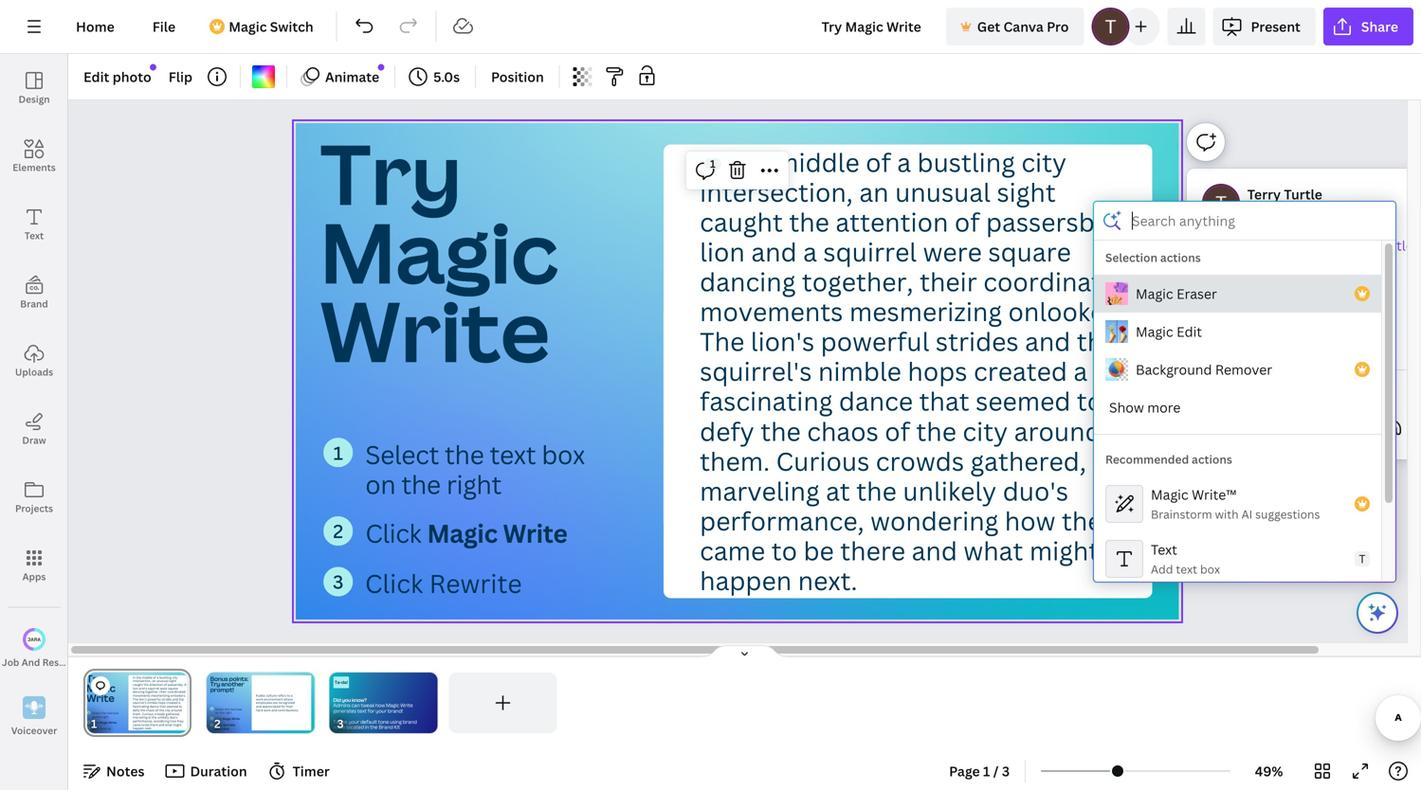 Task type: describe. For each thing, give the bounding box(es) containing it.
a inside the bonus points: try another prompt! kudos culture refers to a work environment where employees are recognized and appreciated for their hard work and contributions.
[[291, 694, 292, 698]]

write inside did you know? admins can tweak how magic write generates text for your brand!
[[400, 703, 413, 709]]

magic edit option
[[1094, 313, 1382, 351]]

3 for 3 click sprinkle fairy dust
[[211, 724, 212, 727]]

a
[[1122, 205, 1139, 239]]

happen
[[700, 564, 792, 598]]

came
[[700, 534, 766, 568]]

recognized
[[278, 702, 295, 706]]

resume
[[42, 656, 79, 669]]

select for select the text box on the right
[[366, 438, 439, 472]]

movements
[[700, 295, 844, 329]]

notes button
[[76, 757, 152, 787]]

magic switch
[[229, 18, 314, 36]]

0 vertical spatial terry
[[1248, 185, 1281, 203]]

edit inside 'dropdown button'
[[83, 68, 109, 86]]

around
[[1015, 414, 1102, 449]]

click up click rewrite
[[366, 516, 422, 551]]

t
[[1359, 551, 1366, 567]]

their inside the bonus points: try another prompt! kudos culture refers to a work environment where employees are recognized and appreciated for their hard work and contributions.
[[286, 705, 293, 709]]

timer
[[293, 763, 330, 781]]

at
[[826, 474, 851, 508]]

selection
[[1106, 250, 1158, 266]]

generates
[[333, 708, 357, 715]]

appreciated
[[262, 705, 280, 709]]

a right an
[[898, 145, 912, 179]]

magic inside did you know? admins can tweak how magic write generates text for your brand!
[[386, 703, 400, 709]]

a inside list
[[1239, 237, 1246, 255]]

did you know? admins can tweak how magic write generates text for your brand!
[[333, 697, 413, 715]]

animate button
[[295, 62, 387, 92]]

Page title text field
[[105, 715, 113, 734]]

text add text box
[[1151, 541, 1221, 578]]

magic inside select the text box on the right 1 2 click magic write
[[223, 717, 231, 722]]

what
[[964, 534, 1024, 568]]

performance,
[[700, 504, 865, 538]]

tweak
[[333, 719, 348, 726]]

1 vertical spatial turtle
[[1376, 237, 1414, 255]]

show more button
[[1094, 389, 1382, 427]]

remover
[[1216, 361, 1273, 379]]

list box containing magic eraser
[[1094, 241, 1382, 680]]

bustling
[[918, 145, 1016, 179]]

text inside did you know? admins can tweak how magic write generates text for your brand!
[[358, 708, 367, 715]]

for inside the bonus points: try another prompt! kudos culture refers to a work environment where employees are recognized and appreciated for their hard work and contributions.
[[281, 705, 285, 709]]

select the text box on the right 1 2 click magic write
[[211, 708, 242, 722]]

try inside the bonus points: try another prompt! kudos culture refers to a work environment where employees are recognized and appreciated for their hard work and contributions.
[[210, 681, 220, 689]]

uploads
[[15, 366, 53, 379]]

ta-da!
[[335, 680, 348, 686]]

dance
[[839, 384, 914, 419]]

1 horizontal spatial terry
[[1340, 237, 1373, 255]]

click magic write
[[366, 516, 568, 551]]

apps button
[[0, 532, 68, 600]]

recommended
[[1106, 452, 1189, 468]]

file
[[152, 18, 176, 36]]

employees
[[256, 702, 272, 706]]

duo's
[[1003, 474, 1069, 508]]

that
[[920, 384, 970, 419]]

ai inside job and resume ai button
[[81, 656, 91, 669]]

home
[[76, 18, 115, 36]]

selection actions
[[1106, 250, 1201, 266]]

apps
[[22, 571, 46, 584]]

select for select the text box on the right 1 2 click magic write
[[215, 708, 224, 712]]

magic eraser option
[[1094, 275, 1382, 313]]

brand inside tweak your default tone using brand voice located in the brand kit
[[379, 725, 393, 731]]

default
[[361, 719, 377, 726]]

click inside select the text box on the right 1 2 click magic write
[[215, 717, 222, 722]]

brand button
[[0, 259, 68, 327]]

onlookers.
[[1009, 295, 1135, 329]]

1 horizontal spatial to
[[772, 534, 798, 568]]

49%
[[1255, 763, 1283, 781]]

created
[[974, 354, 1068, 389]]

3 for 3
[[333, 570, 344, 595]]

mesmerizing
[[850, 295, 1003, 329]]

file button
[[137, 8, 191, 46]]

voice
[[333, 725, 345, 731]]

list containing terry turtle
[[1187, 169, 1422, 521]]

gathered,
[[971, 444, 1087, 479]]

terry turtle
[[1248, 185, 1323, 203]]

edit photo button
[[76, 62, 159, 92]]

next.
[[798, 564, 858, 598]]

duration
[[190, 763, 247, 781]]

text for select the text box on the right 1 2 click magic write
[[230, 708, 236, 712]]

you
[[342, 697, 351, 704]]

suggestions
[[1256, 507, 1321, 523]]

attention
[[836, 205, 949, 239]]

1 horizontal spatial city
[[1022, 145, 1067, 179]]

elements
[[13, 161, 56, 174]]

main menu bar
[[0, 0, 1422, 54]]

share
[[1362, 18, 1399, 36]]

know?
[[352, 697, 367, 704]]

projects button
[[0, 464, 68, 532]]

their inside the in the middle of a bustling city intersection, an unusual sight caught the attention of passersby. a lion and a squirrel were square dancing together, their coordinated movements mesmerizing onlookers. the lion's powerful strides and the squirrel's nimble hops created a fascinating dance that seemed to defy the chaos of the city around them. curious crowds gathered, marveling at the unlikely duo's performance, wondering how they came to be there and what might happen next.
[[920, 265, 978, 299]]

3 inside button
[[1002, 763, 1010, 781]]

1 button
[[690, 156, 722, 186]]

rewrite
[[430, 567, 522, 601]]

eraser
[[1177, 285, 1218, 303]]

magic inside magic edit button
[[1136, 323, 1174, 341]]

1 vertical spatial of
[[955, 205, 980, 239]]

magic inside magic switch button
[[229, 18, 267, 36]]

your inside did you know? admins can tweak how magic write generates text for your brand!
[[376, 708, 387, 715]]

and down kudos
[[256, 705, 261, 709]]

hide pages image
[[699, 645, 790, 660]]

5.0s
[[433, 68, 460, 86]]

and down are
[[271, 709, 277, 713]]

sight
[[997, 175, 1056, 209]]

box for select the text box on the right 1 2 click magic write
[[237, 708, 242, 712]]

points:
[[229, 675, 248, 683]]

2 inside select the text box on the right 1 2 click magic write
[[211, 718, 212, 721]]

seemed
[[976, 384, 1071, 419]]

magic eraser
[[1136, 285, 1218, 303]]

click rewrite
[[365, 567, 522, 601]]

unlikely
[[903, 474, 997, 508]]

voiceover
[[11, 725, 57, 738]]

how inside did you know? admins can tweak how magic write generates text for your brand!
[[376, 703, 385, 709]]

ta-
[[335, 680, 341, 686]]

what
[[1202, 237, 1236, 255]]

edit inside button
[[1177, 323, 1203, 341]]

on for select the text box on the right 1 2 click magic write
[[215, 711, 219, 716]]

caught
[[700, 205, 783, 239]]

select the text box on the right
[[366, 438, 585, 502]]

text for text
[[25, 230, 44, 242]]

elements button
[[0, 122, 68, 191]]

and down coordinated
[[1025, 325, 1071, 359]]



Task type: vqa. For each thing, say whether or not it's contained in the screenshot.
your inside DID YOU KNOW? ADMINS CAN TWEAK HOW MAGIC WRITE GENERATES TEXT FOR YOUR BRAND!
yes



Task type: locate. For each thing, give the bounding box(es) containing it.
1 vertical spatial box
[[1201, 562, 1221, 578]]

1 vertical spatial select
[[215, 708, 224, 712]]

1 inside select the text box on the right 1 2 click magic write
[[211, 708, 212, 711]]

tweak
[[361, 703, 375, 709]]

their down where
[[286, 705, 293, 709]]

0 horizontal spatial text
[[25, 230, 44, 242]]

magic inside magic eraser button
[[1136, 285, 1174, 303]]

1 vertical spatial terry
[[1340, 237, 1373, 255]]

can
[[352, 703, 360, 709]]

write
[[320, 274, 550, 387], [503, 516, 568, 551], [400, 703, 413, 709], [232, 717, 240, 722]]

terry up great
[[1248, 185, 1281, 203]]

how inside the in the middle of a bustling city intersection, an unusual sight caught the attention of passersby. a lion and a squirrel were square dancing together, their coordinated movements mesmerizing onlookers. the lion's powerful strides and the squirrel's nimble hops created a fascinating dance that seemed to defy the chaos of the city around them. curious crowds gathered, marveling at the unlikely duo's performance, wondering how they came to be there and what might happen next.
[[1005, 504, 1056, 538]]

voiceover button
[[0, 684, 68, 752]]

1 vertical spatial text
[[1151, 541, 1178, 559]]

1 horizontal spatial right
[[447, 468, 502, 502]]

write inside select the text box on the right 1 2 click magic write
[[232, 717, 240, 722]]

animate
[[325, 68, 379, 86]]

right inside select the text box on the right
[[447, 468, 502, 502]]

square
[[989, 235, 1072, 269]]

flip
[[169, 68, 193, 86]]

unusual
[[896, 175, 991, 209]]

0 horizontal spatial 2
[[211, 718, 212, 721]]

they
[[1062, 504, 1117, 538]]

0 horizontal spatial to
[[287, 694, 290, 698]]

marveling
[[700, 474, 820, 508]]

might
[[1030, 534, 1100, 568]]

canva assistant image
[[1367, 602, 1389, 625]]

1 horizontal spatial ai
[[1242, 507, 1253, 523]]

how left they
[[1005, 504, 1056, 538]]

terry
[[1248, 185, 1281, 203], [1340, 237, 1373, 255]]

contributions.
[[278, 709, 299, 713]]

uploads button
[[0, 327, 68, 395]]

environment
[[264, 698, 283, 702]]

magic write™ brainstorm with ai suggestions
[[1151, 486, 1321, 523]]

ai inside magic write™ brainstorm with ai suggestions
[[1242, 507, 1253, 523]]

1 horizontal spatial your
[[376, 708, 387, 715]]

text up click magic write
[[490, 438, 536, 472]]

click up 3 click sprinkle fairy dust
[[215, 717, 222, 722]]

49% button
[[1239, 757, 1300, 787]]

1 horizontal spatial brand
[[379, 725, 393, 731]]

0 horizontal spatial right
[[225, 711, 232, 716]]

2 vertical spatial box
[[237, 708, 242, 712]]

box for select the text box on the right
[[542, 438, 585, 472]]

write™
[[1192, 486, 1237, 504]]

kudos
[[256, 694, 265, 698]]

tweak your default tone using brand voice located in the brand kit
[[333, 719, 417, 731]]

work up 'hard'
[[256, 698, 263, 702]]

1 horizontal spatial on
[[366, 468, 396, 502]]

select inside select the text box on the right 1 2 click magic write
[[215, 708, 224, 712]]

da!
[[341, 680, 348, 686]]

present button
[[1213, 8, 1316, 46]]

0 horizontal spatial on
[[215, 711, 219, 716]]

1 horizontal spatial box
[[542, 438, 585, 472]]

and right lion
[[752, 235, 797, 269]]

text inside text add text box
[[1176, 562, 1198, 578]]

0 horizontal spatial how
[[376, 703, 385, 709]]

1 vertical spatial work
[[264, 709, 271, 713]]

page 1 image
[[83, 673, 191, 734]]

city
[[1022, 145, 1067, 179], [963, 414, 1008, 449]]

page 1 / 3
[[949, 763, 1010, 781]]

switch
[[270, 18, 314, 36]]

background remover button
[[1094, 351, 1382, 389]]

1 vertical spatial how
[[376, 703, 385, 709]]

0 horizontal spatial city
[[963, 414, 1008, 449]]

None field
[[1094, 202, 1396, 240]]

of right middle
[[866, 145, 891, 179]]

intersection,
[[700, 175, 854, 209]]

0 vertical spatial on
[[366, 468, 396, 502]]

text inside select the text box on the right 1 2 click magic write
[[230, 708, 236, 712]]

brand inside brand button
[[20, 298, 48, 311]]

edit photo
[[83, 68, 151, 86]]

together,
[[802, 265, 914, 299]]

text down know?
[[358, 708, 367, 715]]

1 vertical spatial right
[[225, 711, 232, 716]]

list
[[1187, 169, 1422, 521]]

0 vertical spatial actions
[[1161, 250, 1201, 266]]

side panel tab list
[[0, 54, 91, 752]]

text right add
[[1176, 562, 1198, 578]]

text inside select the text box on the right
[[490, 438, 536, 472]]

text up sprinkle
[[230, 708, 236, 712]]

Reply draft. Add a reply or @mention. text field
[[1202, 386, 1422, 407]]

0 vertical spatial their
[[920, 265, 978, 299]]

2 horizontal spatial to
[[1077, 384, 1103, 419]]

the inside tweak your default tone using brand voice located in the brand kit
[[370, 725, 378, 731]]

squirrel
[[824, 235, 917, 269]]

actions
[[1161, 250, 1201, 266], [1192, 452, 1233, 468]]

1 horizontal spatial 3
[[333, 570, 344, 595]]

terry right party!
[[1340, 237, 1373, 255]]

ai right resume
[[81, 656, 91, 669]]

box inside text add text box
[[1201, 562, 1221, 578]]

1 vertical spatial on
[[215, 711, 219, 716]]

0 horizontal spatial ai
[[81, 656, 91, 669]]

actions for selection actions
[[1161, 250, 1201, 266]]

coordinated
[[984, 265, 1133, 299]]

1 vertical spatial brand
[[379, 725, 393, 731]]

text option
[[1094, 532, 1382, 587]]

0 horizontal spatial 3
[[211, 724, 212, 727]]

try
[[320, 117, 462, 229], [210, 681, 220, 689]]

0 horizontal spatial edit
[[83, 68, 109, 86]]

click inside 3 click sprinkle fairy dust
[[215, 724, 222, 728]]

2 vertical spatial to
[[287, 694, 290, 698]]

box inside select the text box on the right
[[542, 438, 585, 472]]

0 horizontal spatial your
[[349, 719, 360, 726]]

ai right with
[[1242, 507, 1253, 523]]

a left squirrel
[[804, 235, 818, 269]]

work right 'hard'
[[264, 709, 271, 713]]

right up click magic write
[[447, 468, 502, 502]]

text for text add text box
[[1176, 562, 1198, 578]]

home link
[[61, 8, 130, 46]]

magic inside magic write™ brainstorm with ai suggestions
[[1151, 486, 1189, 504]]

turtle up party!
[[1284, 185, 1323, 203]]

2 vertical spatial 3
[[1002, 763, 1010, 781]]

1 vertical spatial edit
[[1177, 323, 1203, 341]]

timer button
[[262, 757, 337, 787]]

fairy
[[215, 727, 222, 732]]

text
[[490, 438, 536, 472], [1176, 562, 1198, 578], [230, 708, 236, 712], [358, 708, 367, 715]]

them.
[[700, 444, 770, 479]]

notes
[[106, 763, 145, 781]]

0 vertical spatial right
[[447, 468, 502, 502]]

0 vertical spatial brand
[[20, 298, 48, 311]]

text up brand button
[[25, 230, 44, 242]]

1 horizontal spatial text
[[1151, 541, 1178, 559]]

on for select the text box on the right
[[366, 468, 396, 502]]

middle
[[776, 145, 860, 179]]

Search anything text field
[[1132, 203, 1358, 239]]

projects
[[15, 503, 53, 515]]

0 vertical spatial 3
[[333, 570, 344, 595]]

1 horizontal spatial try
[[320, 117, 462, 229]]

actions for recommended actions
[[1192, 452, 1233, 468]]

a up recognized
[[291, 694, 292, 698]]

1 horizontal spatial 2
[[333, 519, 344, 544]]

canva
[[1004, 18, 1044, 36]]

3 inside 3 click sprinkle fairy dust
[[211, 724, 212, 727]]

of
[[866, 145, 891, 179], [955, 205, 980, 239], [885, 414, 911, 449]]

0 vertical spatial city
[[1022, 145, 1067, 179]]

to inside the bonus points: try another prompt! kudos culture refers to a work environment where employees are recognized and appreciated for their hard work and contributions.
[[287, 694, 290, 698]]

how right tweak
[[376, 703, 385, 709]]

prompt!
[[210, 687, 234, 695]]

draw
[[22, 434, 46, 447]]

for right are
[[281, 705, 285, 709]]

of right the "chaos"
[[885, 414, 911, 449]]

the
[[700, 325, 745, 359]]

hops
[[908, 354, 968, 389]]

box
[[542, 438, 585, 472], [1201, 562, 1221, 578], [237, 708, 242, 712]]

1 horizontal spatial how
[[1005, 504, 1056, 538]]

0 vertical spatial how
[[1005, 504, 1056, 538]]

right up sprinkle
[[225, 711, 232, 716]]

their up strides
[[920, 265, 978, 299]]

and left what
[[912, 534, 958, 568]]

your right tweak on the left
[[349, 719, 360, 726]]

right for select the text box on the right 1 2 click magic write
[[225, 711, 232, 716]]

of down bustling
[[955, 205, 980, 239]]

1 horizontal spatial turtle
[[1376, 237, 1414, 255]]

curious
[[776, 444, 870, 479]]

0 horizontal spatial brand
[[20, 298, 48, 311]]

0 vertical spatial of
[[866, 145, 891, 179]]

tone
[[378, 719, 389, 726]]

on inside select the text box on the right
[[366, 468, 396, 502]]

1 vertical spatial 2
[[211, 718, 212, 721]]

background remover option
[[1094, 351, 1382, 389]]

crowds
[[876, 444, 965, 479]]

1 horizontal spatial for
[[368, 708, 375, 715]]

0 vertical spatial turtle
[[1284, 185, 1323, 203]]

for
[[281, 705, 285, 709], [368, 708, 375, 715]]

box inside select the text box on the right 1 2 click magic write
[[237, 708, 242, 712]]

squirrel's
[[700, 354, 812, 389]]

1 vertical spatial to
[[772, 534, 798, 568]]

your up tone
[[376, 708, 387, 715]]

brand left kit
[[379, 725, 393, 731]]

an
[[860, 175, 889, 209]]

1 vertical spatial ai
[[81, 656, 91, 669]]

5.0s button
[[403, 62, 468, 92]]

lion's
[[751, 325, 815, 359]]

magic write™ option
[[1094, 477, 1382, 532]]

actions up magic eraser
[[1161, 250, 1201, 266]]

lion
[[700, 235, 745, 269]]

text for text add text box
[[1151, 541, 1178, 559]]

a left great
[[1239, 237, 1246, 255]]

city down created
[[963, 414, 1008, 449]]

duration button
[[160, 757, 255, 787]]

right inside select the text box on the right 1 2 click magic write
[[225, 711, 232, 716]]

admins
[[333, 703, 351, 709]]

0 vertical spatial text
[[25, 230, 44, 242]]

background
[[1136, 361, 1212, 379]]

1
[[710, 156, 716, 171], [334, 441, 343, 466], [211, 708, 212, 711], [983, 763, 990, 781]]

1 vertical spatial 3
[[211, 724, 212, 727]]

job and resume ai button
[[0, 615, 91, 684]]

0 vertical spatial your
[[376, 708, 387, 715]]

0 vertical spatial try
[[320, 117, 462, 229]]

be
[[804, 534, 835, 568]]

1 vertical spatial city
[[963, 414, 1008, 449]]

brand up the "uploads" "button"
[[20, 298, 48, 311]]

powerful
[[821, 325, 930, 359]]

for up default
[[368, 708, 375, 715]]

on
[[366, 468, 396, 502], [215, 711, 219, 716]]

1 horizontal spatial select
[[366, 438, 439, 472]]

text inside text add text box
[[1151, 541, 1178, 559]]

2 horizontal spatial box
[[1201, 562, 1221, 578]]

0 horizontal spatial their
[[286, 705, 293, 709]]

select inside select the text box on the right
[[366, 438, 439, 472]]

0 horizontal spatial for
[[281, 705, 285, 709]]

0 horizontal spatial select
[[215, 708, 224, 712]]

0 vertical spatial to
[[1077, 384, 1103, 419]]

1 vertical spatial their
[[286, 705, 293, 709]]

0 horizontal spatial box
[[237, 708, 242, 712]]

1 vertical spatial actions
[[1192, 452, 1233, 468]]

edit left photo
[[83, 68, 109, 86]]

1 horizontal spatial edit
[[1177, 323, 1203, 341]]

to right "refers"
[[287, 694, 290, 698]]

0 vertical spatial ai
[[1242, 507, 1253, 523]]

your inside tweak your default tone using brand voice located in the brand kit
[[349, 719, 360, 726]]

actions up write™
[[1192, 452, 1233, 468]]

text inside button
[[25, 230, 44, 242]]

1 horizontal spatial their
[[920, 265, 978, 299]]

work
[[256, 698, 263, 702], [264, 709, 271, 713]]

did
[[333, 697, 341, 704]]

on inside select the text box on the right 1 2 click magic write
[[215, 711, 219, 716]]

magic switch button
[[198, 8, 329, 46]]

0 vertical spatial box
[[542, 438, 585, 472]]

0 horizontal spatial try
[[210, 681, 220, 689]]

0 horizontal spatial turtle
[[1284, 185, 1323, 203]]

click
[[366, 516, 422, 551], [365, 567, 423, 601], [215, 717, 222, 722], [215, 724, 222, 728]]

0 horizontal spatial terry
[[1248, 185, 1281, 203]]

edit down eraser
[[1177, 323, 1203, 341]]

text up add
[[1151, 541, 1178, 559]]

show more
[[1110, 399, 1181, 417]]

click left rewrite
[[365, 567, 423, 601]]

list box
[[1094, 241, 1382, 680]]

to left the show
[[1077, 384, 1103, 419]]

great
[[1250, 237, 1283, 255]]

a right created
[[1074, 354, 1088, 389]]

0 vertical spatial select
[[366, 438, 439, 472]]

text for select the text box on the right
[[490, 438, 536, 472]]

new image
[[378, 64, 385, 71]]

to left be
[[772, 534, 798, 568]]

dust
[[223, 727, 229, 732]]

turtle right the "@"
[[1376, 237, 1414, 255]]

city up passersby.
[[1022, 145, 1067, 179]]

click left dust
[[215, 724, 222, 728]]

Design title text field
[[807, 8, 939, 46]]

right for select the text box on the right
[[447, 468, 502, 502]]

chaos
[[807, 414, 879, 449]]

2 horizontal spatial 3
[[1002, 763, 1010, 781]]

1 vertical spatial try
[[210, 681, 220, 689]]

show more option
[[1094, 389, 1382, 427]]

1 vertical spatial your
[[349, 719, 360, 726]]

for inside did you know? admins can tweak how magic write generates text for your brand!
[[368, 708, 375, 715]]

strides
[[936, 325, 1019, 359]]

in
[[700, 145, 723, 179]]

2 vertical spatial of
[[885, 414, 911, 449]]

no color image
[[252, 65, 275, 88]]

0 vertical spatial edit
[[83, 68, 109, 86]]

page
[[949, 763, 980, 781]]

brand
[[403, 719, 417, 726]]

0 vertical spatial work
[[256, 698, 263, 702]]

to
[[1077, 384, 1103, 419], [772, 534, 798, 568], [287, 694, 290, 698]]

box for text add text box
[[1201, 562, 1221, 578]]

0 vertical spatial 2
[[333, 519, 344, 544]]

new image
[[150, 64, 157, 71]]



